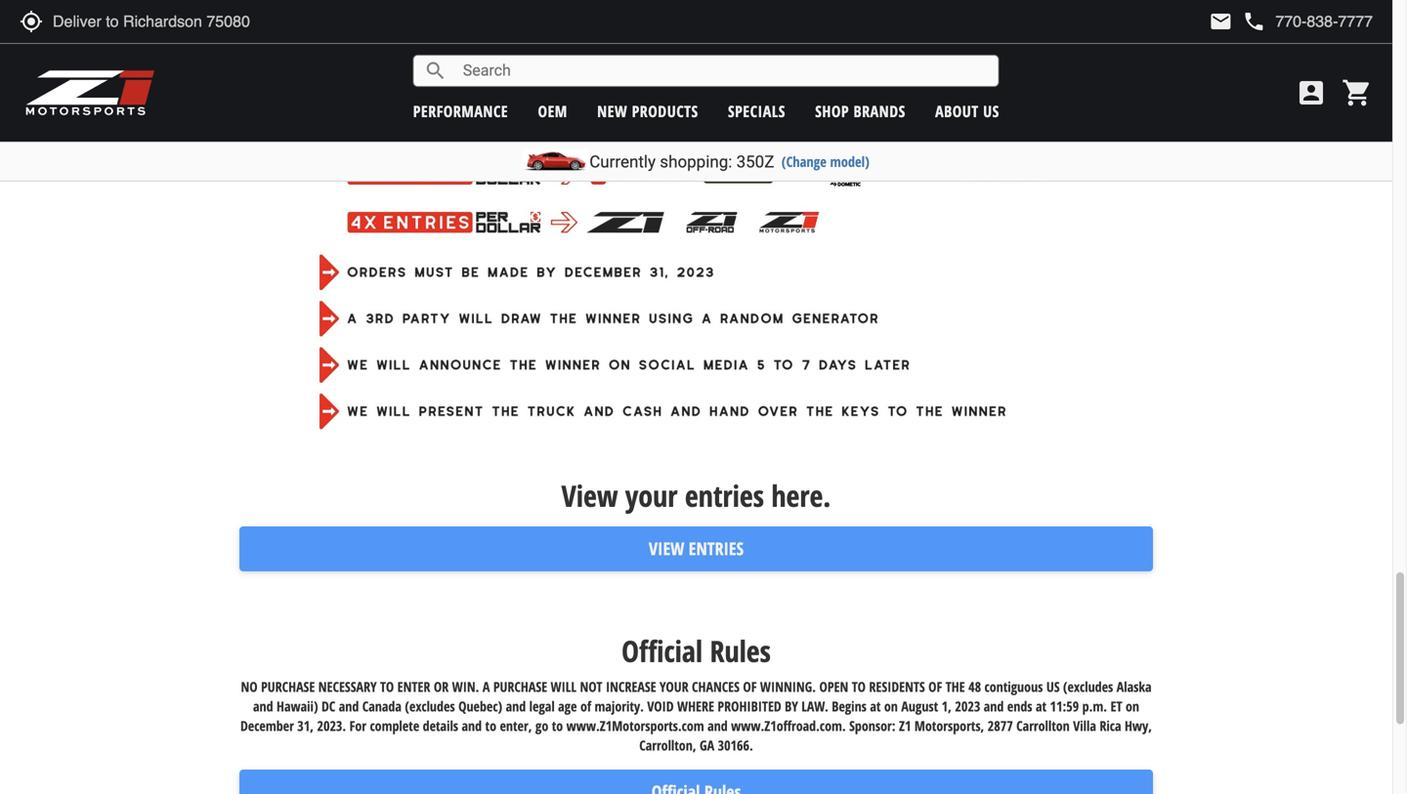 Task type: describe. For each thing, give the bounding box(es) containing it.
increase
[[606, 678, 657, 697]]

1 to from the left
[[380, 678, 394, 697]]

by
[[785, 698, 799, 716]]

villa
[[1074, 717, 1097, 736]]

law.
[[802, 698, 829, 716]]

2023
[[956, 698, 981, 716]]

2877
[[988, 717, 1014, 736]]

no
[[241, 678, 258, 697]]

oem link
[[538, 101, 568, 122]]

shopping:
[[660, 152, 733, 172]]

1 of from the left
[[743, 678, 757, 697]]

about
[[936, 101, 979, 122]]

view entries button
[[239, 527, 1154, 572]]

p.m.
[[1083, 698, 1108, 716]]

ends
[[1008, 698, 1033, 716]]

shop brands
[[816, 101, 906, 122]]

legal
[[530, 698, 555, 716]]

your
[[626, 476, 678, 516]]

view
[[649, 538, 685, 561]]

11:59
[[1051, 698, 1080, 716]]

specials
[[728, 101, 786, 122]]

phone
[[1243, 10, 1267, 33]]

performance
[[413, 101, 509, 122]]

31,
[[298, 717, 314, 736]]

www.z1motorsports.com
[[567, 717, 705, 736]]

hwy,
[[1125, 717, 1153, 736]]

sponsor:
[[850, 717, 896, 736]]

majority.
[[595, 698, 644, 716]]

(change
[[782, 152, 827, 171]]

new
[[598, 101, 628, 122]]

void
[[648, 698, 674, 716]]

view entries
[[649, 538, 744, 561]]

begins
[[832, 698, 867, 716]]

1 at from the left
[[871, 698, 881, 716]]

not
[[580, 678, 603, 697]]

products
[[632, 101, 699, 122]]

and up december
[[253, 698, 273, 716]]

details
[[423, 717, 459, 736]]

mail link
[[1210, 10, 1233, 33]]

entries
[[685, 476, 765, 516]]

Search search field
[[448, 56, 999, 86]]

us
[[1047, 678, 1060, 697]]

phone link
[[1243, 10, 1374, 33]]

december
[[241, 717, 294, 736]]

shop
[[816, 101, 850, 122]]

entries
[[689, 538, 744, 561]]

winning.
[[761, 678, 816, 697]]

new products link
[[598, 101, 699, 122]]

account_box
[[1296, 77, 1328, 109]]

carrollton,
[[640, 737, 697, 755]]

us
[[984, 101, 1000, 122]]

complete
[[370, 717, 420, 736]]

dc
[[322, 698, 336, 716]]

www.z1offroad.com.
[[731, 717, 846, 736]]

z1 motorsports logo image
[[24, 68, 156, 117]]

prohibited
[[718, 698, 782, 716]]

view entries link
[[239, 527, 1154, 572]]

and down quebec) at the left bottom
[[462, 717, 482, 736]]

open
[[820, 678, 849, 697]]

my_location
[[20, 10, 43, 33]]

chances
[[692, 678, 740, 697]]

currently
[[590, 152, 656, 172]]

for
[[350, 717, 367, 736]]

(change model) link
[[782, 152, 870, 171]]

et
[[1111, 698, 1123, 716]]

about us link
[[936, 101, 1000, 122]]

1 on from the left
[[885, 698, 898, 716]]

canada
[[362, 698, 402, 716]]

mail
[[1210, 10, 1233, 33]]

shop brands link
[[816, 101, 906, 122]]

august
[[902, 698, 939, 716]]

brands
[[854, 101, 906, 122]]

account_box link
[[1292, 77, 1333, 109]]

1 horizontal spatial (excludes
[[1064, 678, 1114, 697]]

enter
[[398, 678, 431, 697]]

and up enter,
[[506, 698, 526, 716]]

z1
[[899, 717, 912, 736]]



Task type: vqa. For each thing, say whether or not it's contained in the screenshot.
2nd to from right
yes



Task type: locate. For each thing, give the bounding box(es) containing it.
1 vertical spatial (excludes
[[405, 698, 455, 716]]

(excludes
[[1064, 678, 1114, 697], [405, 698, 455, 716]]

purchase up legal
[[494, 678, 548, 697]]

view
[[562, 476, 618, 516]]

1 horizontal spatial to
[[552, 717, 563, 736]]

view your entries here.
[[562, 476, 831, 516]]

0 horizontal spatial on
[[885, 698, 898, 716]]

and up ga
[[708, 717, 728, 736]]

win.
[[452, 678, 480, 697]]

1 purchase from the left
[[261, 678, 315, 697]]

contiguous
[[985, 678, 1044, 697]]

will
[[551, 678, 577, 697]]

your
[[660, 678, 689, 697]]

motorsports,
[[915, 717, 985, 736]]

to
[[485, 717, 497, 736], [552, 717, 563, 736]]

of
[[581, 698, 592, 716]]

to down quebec) at the left bottom
[[485, 717, 497, 736]]

2023.
[[317, 717, 346, 736]]

about us
[[936, 101, 1000, 122]]

(excludes up p.m.
[[1064, 678, 1114, 697]]

to
[[380, 678, 394, 697], [852, 678, 866, 697]]

of up prohibited
[[743, 678, 757, 697]]

enter,
[[500, 717, 532, 736]]

where
[[678, 698, 715, 716]]

at up carrollton
[[1036, 698, 1047, 716]]

here.
[[772, 476, 831, 516]]

to up "canada"
[[380, 678, 394, 697]]

oem
[[538, 101, 568, 122]]

and up the 2877
[[984, 698, 1004, 716]]

on
[[885, 698, 898, 716], [1126, 698, 1140, 716]]

0 horizontal spatial of
[[743, 678, 757, 697]]

ga
[[700, 737, 715, 755]]

350z
[[737, 152, 775, 172]]

rules
[[710, 632, 771, 672]]

2 of from the left
[[929, 678, 943, 697]]

30166.
[[718, 737, 754, 755]]

1 horizontal spatial at
[[1036, 698, 1047, 716]]

2 to from the left
[[552, 717, 563, 736]]

official rules no purchase necessary to enter or win. a purchase will not increase your chances of winning. open to residents of the 48 contiguous us (excludes alaska and hawaii) dc and canada (excludes quebec) and legal age of majority. void where prohibited by law. begins at on august 1, 2023 and ends at 11:59 p.m. et on december 31, 2023. for complete details and to enter, go to www.z1motorsports.com and www.z1offroad.com. sponsor: z1 motorsports, 2877 carrollton villa rica hwy, carrollton, ga 30166.
[[241, 632, 1153, 755]]

to up the begins
[[852, 678, 866, 697]]

1 horizontal spatial on
[[1126, 698, 1140, 716]]

at
[[871, 698, 881, 716], [1036, 698, 1047, 716]]

(excludes up details
[[405, 698, 455, 716]]

1 horizontal spatial to
[[852, 678, 866, 697]]

the
[[946, 678, 966, 697]]

and
[[253, 698, 273, 716], [339, 698, 359, 716], [506, 698, 526, 716], [984, 698, 1004, 716], [462, 717, 482, 736], [708, 717, 728, 736]]

0 vertical spatial (excludes
[[1064, 678, 1114, 697]]

carrollton
[[1017, 717, 1070, 736]]

2 at from the left
[[1036, 698, 1047, 716]]

and down necessary
[[339, 698, 359, 716]]

1 horizontal spatial of
[[929, 678, 943, 697]]

quebec)
[[459, 698, 503, 716]]

1 horizontal spatial purchase
[[494, 678, 548, 697]]

of
[[743, 678, 757, 697], [929, 678, 943, 697]]

new products
[[598, 101, 699, 122]]

age
[[558, 698, 577, 716]]

48
[[969, 678, 982, 697]]

model)
[[831, 152, 870, 171]]

alaska
[[1117, 678, 1152, 697]]

purchase
[[261, 678, 315, 697], [494, 678, 548, 697]]

of left the
[[929, 678, 943, 697]]

a
[[483, 678, 490, 697]]

2 on from the left
[[1126, 698, 1140, 716]]

on down the "residents" at the bottom of the page
[[885, 698, 898, 716]]

rica
[[1100, 717, 1122, 736]]

residents
[[870, 678, 926, 697]]

shopping_cart
[[1342, 77, 1374, 109]]

hawaii)
[[277, 698, 318, 716]]

on right et
[[1126, 698, 1140, 716]]

0 horizontal spatial (excludes
[[405, 698, 455, 716]]

0 horizontal spatial to
[[380, 678, 394, 697]]

official
[[622, 632, 703, 672]]

shopping_cart link
[[1338, 77, 1374, 109]]

purchase up hawaii)
[[261, 678, 315, 697]]

1,
[[942, 698, 952, 716]]

1 to from the left
[[485, 717, 497, 736]]

or
[[434, 678, 449, 697]]

necessary
[[318, 678, 377, 697]]

0 horizontal spatial to
[[485, 717, 497, 736]]

to right go
[[552, 717, 563, 736]]

0 horizontal spatial at
[[871, 698, 881, 716]]

2 purchase from the left
[[494, 678, 548, 697]]

mail phone
[[1210, 10, 1267, 33]]

currently shopping: 350z (change model)
[[590, 152, 870, 172]]

0 horizontal spatial purchase
[[261, 678, 315, 697]]

2 to from the left
[[852, 678, 866, 697]]

search
[[424, 59, 448, 83]]

at up sponsor: at the bottom right
[[871, 698, 881, 716]]



